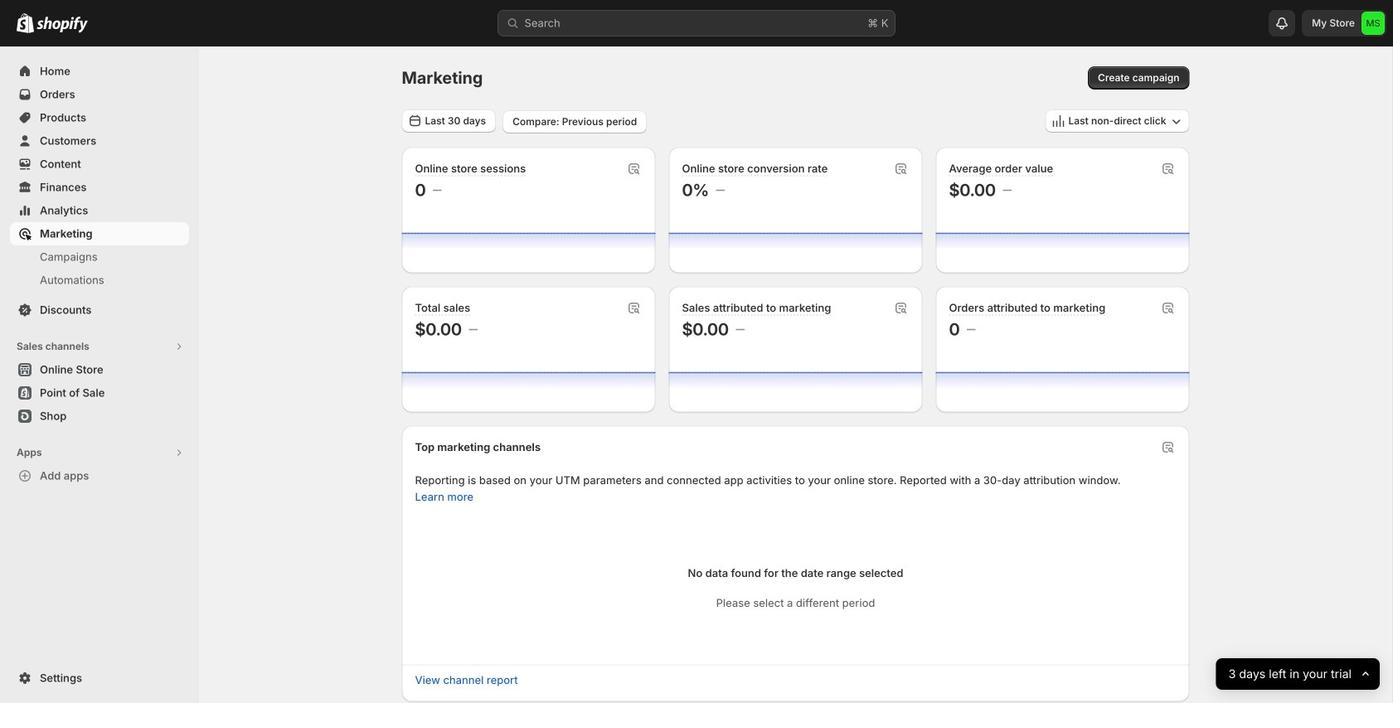 Task type: describe. For each thing, give the bounding box(es) containing it.
1 horizontal spatial shopify image
[[36, 16, 88, 33]]



Task type: vqa. For each thing, say whether or not it's contained in the screenshot.
the Online Store
no



Task type: locate. For each thing, give the bounding box(es) containing it.
shopify image
[[17, 13, 34, 33], [36, 16, 88, 33]]

0 horizontal spatial shopify image
[[17, 13, 34, 33]]

my store image
[[1362, 12, 1385, 35]]



